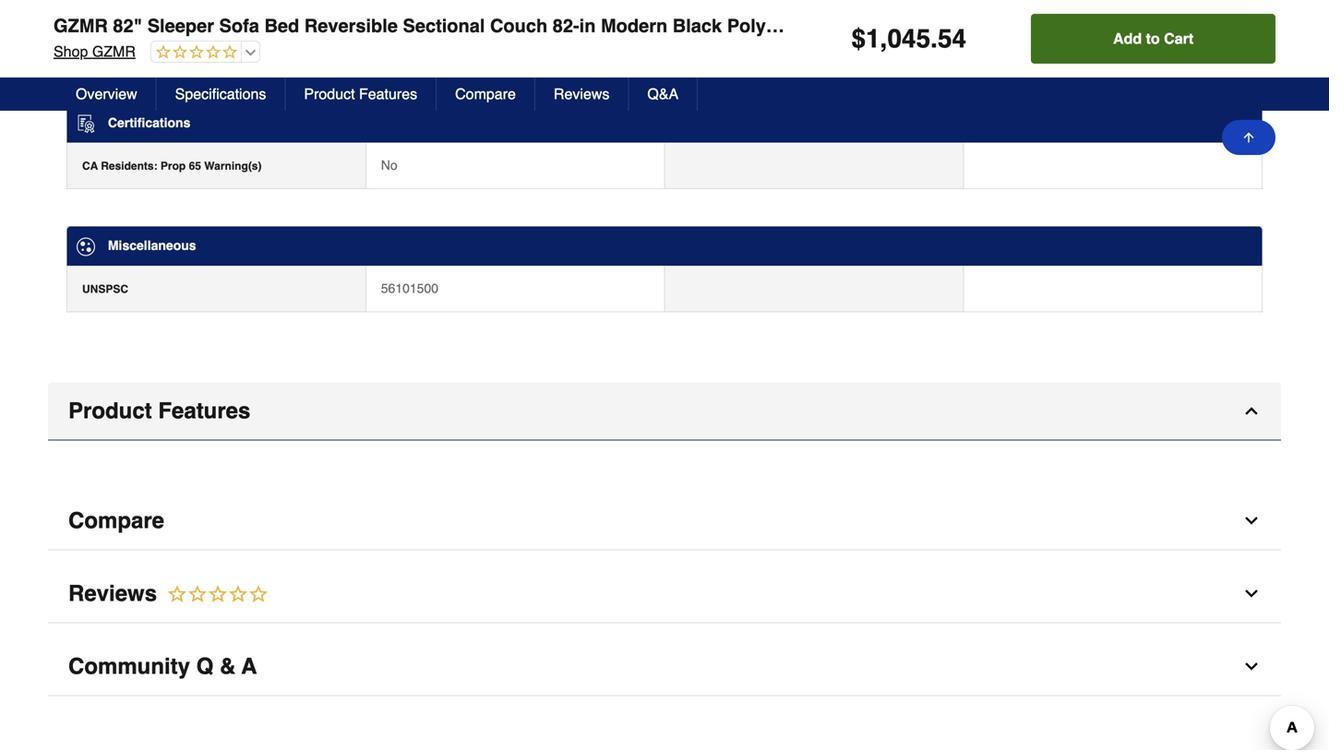 Task type: vqa. For each thing, say whether or not it's contained in the screenshot.
'reviews'
yes



Task type: locate. For each thing, give the bounding box(es) containing it.
prop
[[161, 160, 186, 173]]

compare for community q & a
[[68, 508, 164, 533]]

community q & a
[[68, 654, 257, 679]]

no
[[381, 158, 397, 173]]

chevron up image
[[1242, 402, 1261, 420]]

1 sofa from the left
[[219, 15, 259, 36]]

black
[[673, 15, 722, 36]]

shop
[[54, 43, 88, 60]]

reviews button
[[535, 78, 629, 111], [48, 565, 1281, 623]]

82-
[[553, 15, 579, 36]]

0 vertical spatial gzmr
[[54, 15, 108, 36]]

1 chevron down image from the top
[[1242, 512, 1261, 530]]

0 vertical spatial chevron down image
[[1242, 512, 1261, 530]]

.
[[930, 24, 938, 54]]

0 horizontal spatial sofa
[[219, 15, 259, 36]]

$ 1,045 . 54
[[851, 24, 966, 54]]

54
[[938, 24, 966, 54]]

sofa
[[219, 15, 259, 36], [960, 15, 1000, 36]]

sofa left bed
[[219, 15, 259, 36]]

reclining
[[872, 15, 955, 36]]

chevron down image inside reviews button
[[1242, 585, 1261, 603]]

reviews button for q&a
[[535, 78, 629, 111]]

reviews up community
[[68, 581, 157, 606]]

1 vertical spatial compare button
[[48, 492, 1281, 550]]

reviews
[[554, 85, 609, 102], [68, 581, 157, 606]]

zero stars image up q
[[157, 584, 270, 607]]

1 vertical spatial chevron down image
[[1242, 585, 1261, 603]]

1 horizontal spatial features
[[359, 85, 417, 102]]

add to cart button
[[1031, 14, 1275, 64]]

features for topmost "product features" button
[[359, 85, 417, 102]]

features
[[359, 85, 417, 102], [158, 398, 250, 424]]

modern
[[601, 15, 667, 36]]

1 vertical spatial reviews button
[[48, 565, 1281, 623]]

cart
[[1164, 30, 1193, 47]]

1 vertical spatial zero stars image
[[157, 584, 270, 607]]

arrow up image
[[1241, 130, 1256, 145]]

gzmr down 82"
[[92, 43, 136, 60]]

1 horizontal spatial reviews
[[554, 85, 609, 102]]

polyester/blend
[[727, 15, 866, 36]]

2 vertical spatial chevron down image
[[1242, 658, 1261, 676]]

zero stars image
[[151, 44, 237, 61], [157, 584, 270, 607]]

specifications button
[[157, 78, 286, 111]]

0 horizontal spatial reviews
[[68, 581, 157, 606]]

warning(s)
[[204, 160, 262, 173]]

shop gzmr
[[54, 43, 136, 60]]

0 vertical spatial reviews
[[554, 85, 609, 102]]

1 horizontal spatial sofa
[[960, 15, 1000, 36]]

product features
[[304, 85, 417, 102], [68, 398, 250, 424]]

0 vertical spatial product features
[[304, 85, 417, 102]]

product features button
[[286, 78, 437, 111], [48, 382, 1281, 441]]

0 vertical spatial product
[[304, 85, 355, 102]]

overview
[[76, 85, 137, 102]]

$
[[851, 24, 866, 54]]

1 vertical spatial product features
[[68, 398, 250, 424]]

reviews button down the in
[[535, 78, 629, 111]]

gzmr
[[54, 15, 108, 36], [92, 43, 136, 60]]

0 vertical spatial features
[[359, 85, 417, 102]]

add to cart
[[1113, 30, 1193, 47]]

1 horizontal spatial product
[[304, 85, 355, 102]]

82"
[[113, 15, 142, 36]]

q&a
[[647, 85, 679, 102]]

compare button
[[437, 78, 535, 111], [48, 492, 1281, 550]]

1 vertical spatial reviews
[[68, 581, 157, 606]]

chevron down image for community q & a
[[1242, 658, 1261, 676]]

0 horizontal spatial product features
[[68, 398, 250, 424]]

1 horizontal spatial compare
[[455, 85, 516, 102]]

1 vertical spatial gzmr
[[92, 43, 136, 60]]

3 chevron down image from the top
[[1242, 658, 1261, 676]]

1 vertical spatial product
[[68, 398, 152, 424]]

0 vertical spatial reviews button
[[535, 78, 629, 111]]

compare for q&a
[[455, 85, 516, 102]]

0 horizontal spatial compare
[[68, 508, 164, 533]]

reviews button up community q & a button
[[48, 565, 1281, 623]]

1 horizontal spatial product features
[[304, 85, 417, 102]]

0 vertical spatial compare button
[[437, 78, 535, 111]]

chevron down image inside community q & a button
[[1242, 658, 1261, 676]]

1 vertical spatial compare
[[68, 508, 164, 533]]

sectional
[[403, 15, 485, 36]]

in
[[579, 15, 596, 36]]

reversible
[[304, 15, 398, 36]]

chevron down image inside compare button
[[1242, 512, 1261, 530]]

product
[[304, 85, 355, 102], [68, 398, 152, 424]]

sofa right the .
[[960, 15, 1000, 36]]

chevron down image
[[1242, 512, 1261, 530], [1242, 585, 1261, 603], [1242, 658, 1261, 676]]

2 chevron down image from the top
[[1242, 585, 1261, 603]]

compare
[[455, 85, 516, 102], [68, 508, 164, 533]]

reviews down the in
[[554, 85, 609, 102]]

0 vertical spatial compare
[[455, 85, 516, 102]]

1,045
[[866, 24, 930, 54]]

1 vertical spatial features
[[158, 398, 250, 424]]

0 horizontal spatial features
[[158, 398, 250, 424]]

zero stars image down 'sleeper'
[[151, 44, 237, 61]]

0 horizontal spatial product
[[68, 398, 152, 424]]

gzmr up shop
[[54, 15, 108, 36]]



Task type: describe. For each thing, give the bounding box(es) containing it.
warranty
[[82, 37, 130, 50]]

a
[[241, 654, 257, 679]]

product features for the bottom "product features" button
[[68, 398, 250, 424]]

ca residents: prop 65 warning(s)
[[82, 160, 262, 173]]

community
[[68, 654, 190, 679]]

unspsc
[[82, 283, 128, 296]]

reviews for q&a
[[554, 85, 609, 102]]

compare button for q&a
[[437, 78, 535, 111]]

65
[[189, 160, 201, 173]]

product for topmost "product features" button
[[304, 85, 355, 102]]

add
[[1113, 30, 1142, 47]]

1 vertical spatial product features button
[[48, 382, 1281, 441]]

couch
[[490, 15, 547, 36]]

compare button for community q & a
[[48, 492, 1281, 550]]

certifications
[[108, 115, 190, 130]]

2 sofa from the left
[[960, 15, 1000, 36]]

reviews for community q & a
[[68, 581, 157, 606]]

features for the bottom "product features" button
[[158, 398, 250, 424]]

community q & a button
[[48, 638, 1281, 696]]

56101500
[[381, 281, 438, 296]]

miscellaneous
[[108, 238, 196, 253]]

ca
[[82, 160, 98, 173]]

q&a button
[[629, 78, 698, 111]]

product for the bottom "product features" button
[[68, 398, 152, 424]]

reviews button for community q & a
[[48, 565, 1281, 623]]

to
[[1146, 30, 1160, 47]]

residents:
[[101, 160, 157, 173]]

bed
[[264, 15, 299, 36]]

gzmr 82" sleeper sofa bed reversible sectional couch 82-in modern black polyester/blend reclining sofa
[[54, 15, 1000, 36]]

q
[[196, 654, 214, 679]]

chevron down image for reviews
[[1242, 585, 1261, 603]]

0 vertical spatial zero stars image
[[151, 44, 237, 61]]

overview button
[[57, 78, 157, 111]]

product features for topmost "product features" button
[[304, 85, 417, 102]]

0 vertical spatial product features button
[[286, 78, 437, 111]]

&
[[220, 654, 236, 679]]

chevron down image for compare
[[1242, 512, 1261, 530]]

specifications
[[175, 85, 266, 102]]

sleeper
[[147, 15, 214, 36]]



